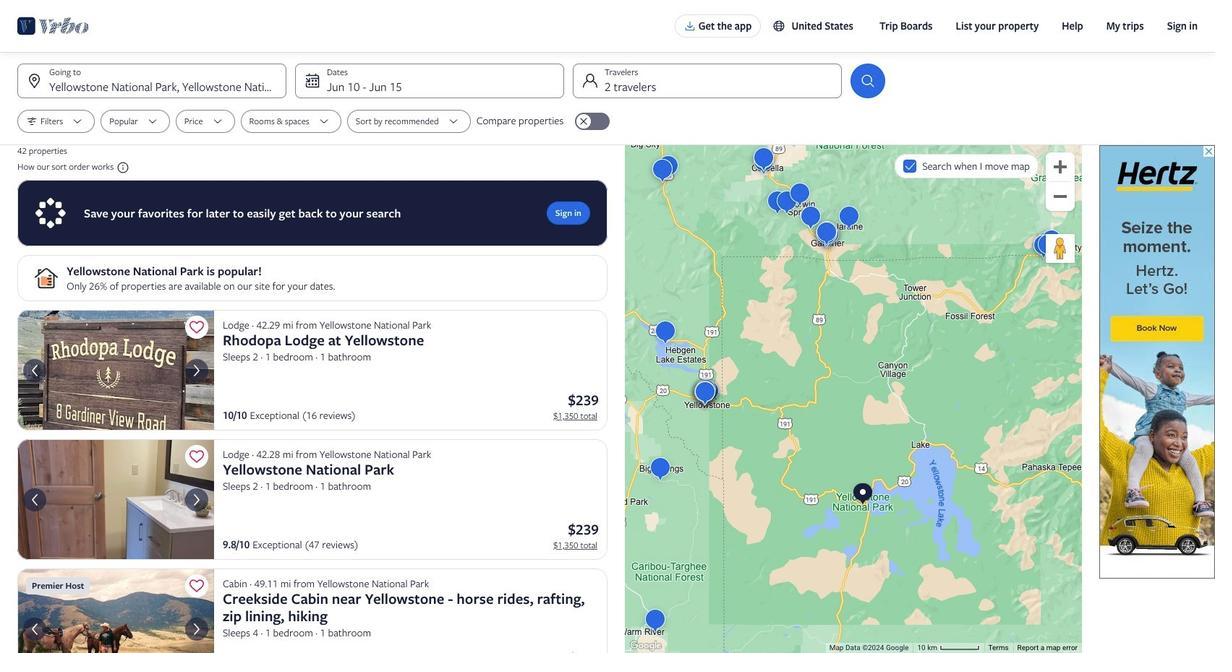 Task type: vqa. For each thing, say whether or not it's contained in the screenshot.
"Today" Element
no



Task type: locate. For each thing, give the bounding box(es) containing it.
download the app button image
[[684, 20, 696, 32]]

vrbo logo image
[[17, 14, 89, 38]]

google image
[[629, 639, 663, 654]]

1 vertical spatial small image
[[114, 161, 130, 174]]

0 horizontal spatial small image
[[114, 161, 130, 174]]

show next image for yellowstone national park image
[[188, 492, 205, 509]]

small image
[[773, 20, 786, 33], [114, 161, 130, 174]]

0 vertical spatial small image
[[773, 20, 786, 33]]

take a scenic horseback ride with amazing mountain views! image
[[17, 569, 214, 654]]

1 horizontal spatial small image
[[773, 20, 786, 33]]



Task type: describe. For each thing, give the bounding box(es) containing it.
show next image for creekside cabin near yellowstone  - horse rides, rafting, zip lining, hiking image
[[188, 621, 205, 638]]

show previous image for yellowstone national park image
[[26, 492, 43, 509]]

room image
[[17, 440, 214, 561]]

map region
[[625, 145, 1082, 654]]

search image
[[859, 72, 877, 90]]

show previous image for creekside cabin near yellowstone  - horse rides, rafting, zip lining, hiking image
[[26, 621, 43, 638]]

show next image for rhodopa lodge at yellowstone image
[[188, 362, 205, 379]]

exterior image
[[17, 310, 214, 431]]

show previous image for rhodopa lodge at yellowstone image
[[26, 362, 43, 379]]



